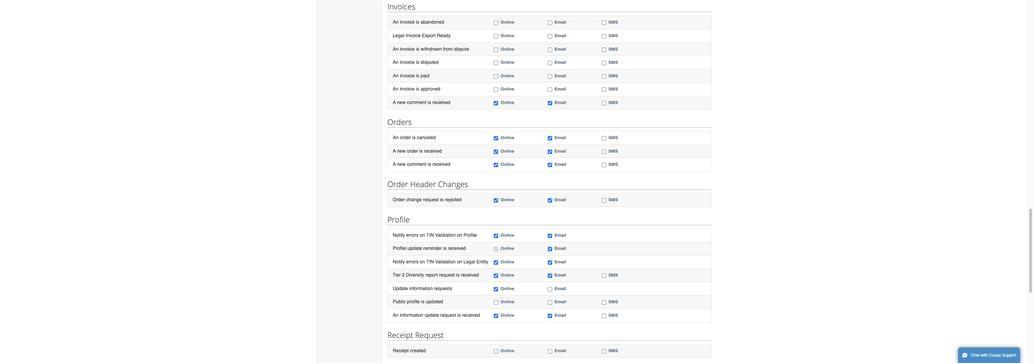 Task type: vqa. For each thing, say whether or not it's contained in the screenshot.
leftmost Add 'button'
no



Task type: describe. For each thing, give the bounding box(es) containing it.
3 online from the top
[[501, 46, 515, 52]]

diversity
[[406, 273, 424, 278]]

0 horizontal spatial update
[[408, 246, 422, 251]]

requests
[[434, 286, 453, 291]]

15 online from the top
[[501, 273, 515, 278]]

3 email from the top
[[555, 46, 567, 52]]

3 sms from the top
[[609, 46, 618, 52]]

receipt for receipt request
[[388, 330, 414, 341]]

2 sms from the top
[[609, 33, 618, 38]]

change
[[406, 197, 422, 202]]

approved
[[421, 86, 441, 92]]

3 a from the top
[[393, 162, 396, 167]]

header
[[411, 179, 436, 190]]

order for order change request is rejected
[[393, 197, 405, 202]]

errors for notify errors on tin validation on profile
[[406, 232, 419, 238]]

2 new from the top
[[397, 148, 406, 154]]

1 sms from the top
[[609, 20, 618, 25]]

0 vertical spatial request
[[423, 197, 439, 202]]

17 email from the top
[[555, 300, 567, 305]]

public
[[393, 299, 406, 305]]

12 email from the top
[[555, 233, 567, 238]]

update
[[393, 286, 408, 291]]

information for update
[[410, 286, 433, 291]]

chat with coupa support button
[[959, 348, 1021, 363]]

an for an information update request is received
[[393, 313, 399, 318]]

an invoice is abandoned
[[393, 19, 445, 25]]

9 sms from the top
[[609, 149, 618, 154]]

an invoice is withdrawn from dispute
[[393, 46, 470, 52]]

1 a new comment is received from the top
[[393, 100, 451, 105]]

report
[[426, 273, 438, 278]]

7 online from the top
[[501, 100, 515, 105]]

4 sms from the top
[[609, 60, 618, 65]]

tier 2 diversity report request is received
[[393, 273, 479, 278]]

2 comment from the top
[[407, 162, 427, 167]]

10 online from the top
[[501, 162, 515, 167]]

support
[[1003, 353, 1017, 358]]

paid
[[421, 73, 430, 78]]

update information requests
[[393, 286, 453, 291]]

19 email from the top
[[555, 348, 567, 353]]

14 email from the top
[[555, 259, 567, 265]]

1 vertical spatial update
[[425, 313, 439, 318]]

1 new from the top
[[397, 100, 406, 105]]

notify for notify errors on tin validation on profile
[[393, 232, 405, 238]]

8 online from the top
[[501, 135, 515, 140]]

11 email from the top
[[555, 197, 567, 202]]

canceled
[[417, 135, 436, 140]]

1 email from the top
[[555, 20, 567, 25]]

dispute
[[454, 46, 470, 52]]

order header changes
[[388, 179, 469, 190]]

1 vertical spatial request
[[439, 273, 455, 278]]

changes
[[438, 179, 469, 190]]

tin for legal
[[427, 259, 434, 265]]

profile for profile update reminder is received
[[393, 246, 407, 251]]

profile
[[407, 299, 420, 305]]

an for an invoice is approved
[[393, 86, 399, 92]]

invoice
[[406, 33, 421, 38]]

reminder
[[424, 246, 442, 251]]

an for an invoice is disputed
[[393, 60, 399, 65]]

an information update request is received
[[393, 313, 480, 318]]

withdrawn
[[421, 46, 442, 52]]

2 vertical spatial request
[[441, 313, 456, 318]]

orders
[[388, 117, 412, 128]]

invoice for approved
[[400, 86, 415, 92]]

request
[[416, 330, 444, 341]]

13 online from the top
[[501, 246, 515, 251]]

legal invoice export ready
[[393, 33, 451, 38]]

invoice for abandoned
[[400, 19, 415, 25]]

invoices
[[388, 1, 416, 12]]

5 online from the top
[[501, 73, 515, 78]]

export
[[422, 33, 436, 38]]

order change request is rejected
[[393, 197, 462, 202]]

5 email from the top
[[555, 73, 567, 78]]

12 online from the top
[[501, 233, 515, 238]]

abandoned
[[421, 19, 445, 25]]

10 sms from the top
[[609, 162, 618, 167]]

2 email from the top
[[555, 33, 567, 38]]

6 sms from the top
[[609, 87, 618, 92]]



Task type: locate. For each thing, give the bounding box(es) containing it.
profile up entity
[[464, 232, 477, 238]]

errors for notify errors on tin validation on legal entity
[[406, 259, 419, 265]]

public profile is updated
[[393, 299, 443, 305]]

2
[[402, 273, 405, 278]]

1 errors from the top
[[406, 232, 419, 238]]

order down an order is canceled
[[407, 148, 418, 154]]

from
[[444, 46, 453, 52]]

tin up profile update reminder is received
[[427, 232, 434, 238]]

1 vertical spatial receipt
[[393, 348, 409, 353]]

receipt
[[388, 330, 414, 341], [393, 348, 409, 353]]

invoice down invoice
[[400, 46, 415, 52]]

14 online from the top
[[501, 259, 515, 265]]

validation up reminder
[[436, 232, 456, 238]]

9 email from the top
[[555, 149, 567, 154]]

an down an invoice is disputed
[[393, 73, 399, 78]]

15 sms from the top
[[609, 348, 618, 353]]

16 email from the top
[[555, 286, 567, 291]]

order for order header changes
[[388, 179, 409, 190]]

0 vertical spatial a new comment is received
[[393, 100, 451, 105]]

legal left invoice
[[393, 33, 405, 38]]

2 errors from the top
[[406, 259, 419, 265]]

on down profile update reminder is received
[[420, 259, 425, 265]]

invoice for withdrawn
[[400, 46, 415, 52]]

legal left entity
[[464, 259, 476, 265]]

disputed
[[421, 60, 439, 65]]

a new order is received
[[393, 148, 442, 154]]

an for an order is canceled
[[393, 135, 399, 140]]

7 sms from the top
[[609, 100, 618, 105]]

0 vertical spatial update
[[408, 246, 422, 251]]

invoice down an invoice is disputed
[[400, 73, 415, 78]]

invoice down "an invoice is paid"
[[400, 86, 415, 92]]

7 an from the top
[[393, 313, 399, 318]]

1 vertical spatial tin
[[427, 259, 434, 265]]

9 online from the top
[[501, 149, 515, 154]]

1 notify from the top
[[393, 232, 405, 238]]

8 email from the top
[[555, 135, 567, 140]]

1 vertical spatial notify
[[393, 259, 405, 265]]

profile for profile
[[388, 214, 410, 225]]

received
[[433, 100, 451, 105], [424, 148, 442, 154], [433, 162, 451, 167], [448, 246, 466, 251], [461, 273, 479, 278], [463, 313, 480, 318]]

11 sms from the top
[[609, 197, 618, 202]]

tier
[[393, 273, 401, 278]]

an down orders
[[393, 135, 399, 140]]

19 online from the top
[[501, 348, 515, 353]]

validation for profile
[[436, 232, 456, 238]]

0 vertical spatial order
[[388, 179, 409, 190]]

4 invoice from the top
[[400, 73, 415, 78]]

receipt up receipt created
[[388, 330, 414, 341]]

1 comment from the top
[[407, 100, 427, 105]]

tin down profile update reminder is received
[[427, 259, 434, 265]]

1 vertical spatial a new comment is received
[[393, 162, 451, 167]]

a
[[393, 100, 396, 105], [393, 148, 396, 154], [393, 162, 396, 167]]

0 vertical spatial order
[[400, 135, 411, 140]]

2 vertical spatial profile
[[393, 246, 407, 251]]

0 vertical spatial validation
[[436, 232, 456, 238]]

a new comment is received down an invoice is approved
[[393, 100, 451, 105]]

notify up tier
[[393, 259, 405, 265]]

invoice
[[400, 19, 415, 25], [400, 46, 415, 52], [400, 60, 415, 65], [400, 73, 415, 78], [400, 86, 415, 92]]

6 an from the top
[[393, 135, 399, 140]]

18 online from the top
[[501, 313, 515, 318]]

an for an invoice is paid
[[393, 73, 399, 78]]

an order is canceled
[[393, 135, 436, 140]]

an down public at bottom
[[393, 313, 399, 318]]

0 vertical spatial legal
[[393, 33, 405, 38]]

request down updated
[[441, 313, 456, 318]]

comment
[[407, 100, 427, 105], [407, 162, 427, 167]]

information up public profile is updated
[[410, 286, 433, 291]]

an down "invoices"
[[393, 19, 399, 25]]

errors
[[406, 232, 419, 238], [406, 259, 419, 265]]

errors up profile update reminder is received
[[406, 232, 419, 238]]

request down order header changes
[[423, 197, 439, 202]]

5 sms from the top
[[609, 73, 618, 78]]

email
[[555, 20, 567, 25], [555, 33, 567, 38], [555, 46, 567, 52], [555, 60, 567, 65], [555, 73, 567, 78], [555, 87, 567, 92], [555, 100, 567, 105], [555, 135, 567, 140], [555, 149, 567, 154], [555, 162, 567, 167], [555, 197, 567, 202], [555, 233, 567, 238], [555, 246, 567, 251], [555, 259, 567, 265], [555, 273, 567, 278], [555, 286, 567, 291], [555, 300, 567, 305], [555, 313, 567, 318], [555, 348, 567, 353]]

3 new from the top
[[397, 162, 406, 167]]

a new comment is received
[[393, 100, 451, 105], [393, 162, 451, 167]]

1 vertical spatial a
[[393, 148, 396, 154]]

an down "an invoice is paid"
[[393, 86, 399, 92]]

rejected
[[445, 197, 462, 202]]

4 an from the top
[[393, 73, 399, 78]]

request
[[423, 197, 439, 202], [439, 273, 455, 278], [441, 313, 456, 318]]

comment down an invoice is approved
[[407, 100, 427, 105]]

1 tin from the top
[[427, 232, 434, 238]]

chat with coupa support
[[972, 353, 1017, 358]]

new down a new order is received
[[397, 162, 406, 167]]

18 email from the top
[[555, 313, 567, 318]]

chat
[[972, 353, 980, 358]]

errors up diversity
[[406, 259, 419, 265]]

created
[[410, 348, 426, 353]]

receipt for receipt created
[[393, 348, 409, 353]]

1 validation from the top
[[436, 232, 456, 238]]

order down orders
[[400, 135, 411, 140]]

13 email from the top
[[555, 246, 567, 251]]

1 vertical spatial information
[[400, 313, 424, 318]]

None checkbox
[[494, 21, 499, 25], [548, 21, 553, 25], [602, 21, 607, 25], [494, 34, 499, 39], [548, 47, 553, 52], [494, 61, 499, 65], [548, 61, 553, 65], [602, 61, 607, 65], [494, 74, 499, 79], [548, 74, 553, 79], [602, 74, 607, 79], [494, 88, 499, 92], [548, 88, 553, 92], [602, 88, 607, 92], [494, 101, 499, 105], [548, 101, 553, 105], [494, 136, 499, 141], [548, 136, 553, 141], [494, 150, 499, 154], [548, 150, 553, 154], [602, 150, 607, 154], [548, 163, 553, 167], [602, 163, 607, 167], [548, 234, 553, 238], [494, 247, 499, 252], [548, 247, 553, 252], [494, 260, 499, 265], [548, 274, 553, 278], [602, 274, 607, 278], [494, 287, 499, 292], [548, 287, 553, 292], [494, 301, 499, 305], [602, 301, 607, 305], [548, 314, 553, 318], [548, 349, 553, 354], [602, 349, 607, 354], [494, 21, 499, 25], [548, 21, 553, 25], [602, 21, 607, 25], [494, 34, 499, 39], [548, 47, 553, 52], [494, 61, 499, 65], [548, 61, 553, 65], [602, 61, 607, 65], [494, 74, 499, 79], [548, 74, 553, 79], [602, 74, 607, 79], [494, 88, 499, 92], [548, 88, 553, 92], [602, 88, 607, 92], [494, 101, 499, 105], [548, 101, 553, 105], [494, 136, 499, 141], [548, 136, 553, 141], [494, 150, 499, 154], [548, 150, 553, 154], [602, 150, 607, 154], [548, 163, 553, 167], [602, 163, 607, 167], [548, 234, 553, 238], [494, 247, 499, 252], [548, 247, 553, 252], [494, 260, 499, 265], [548, 274, 553, 278], [602, 274, 607, 278], [494, 287, 499, 292], [548, 287, 553, 292], [494, 301, 499, 305], [602, 301, 607, 305], [548, 314, 553, 318], [548, 349, 553, 354], [602, 349, 607, 354]]

1 horizontal spatial update
[[425, 313, 439, 318]]

1 vertical spatial errors
[[406, 259, 419, 265]]

new
[[397, 100, 406, 105], [397, 148, 406, 154], [397, 162, 406, 167]]

on up profile update reminder is received
[[420, 232, 425, 238]]

notify
[[393, 232, 405, 238], [393, 259, 405, 265]]

2 notify from the top
[[393, 259, 405, 265]]

notify up profile update reminder is received
[[393, 232, 405, 238]]

receipt request
[[388, 330, 444, 341]]

8 sms from the top
[[609, 135, 618, 140]]

order
[[388, 179, 409, 190], [393, 197, 405, 202]]

an up an invoice is disputed
[[393, 46, 399, 52]]

notify errors on tin validation on profile
[[393, 232, 477, 238]]

updated
[[426, 299, 443, 305]]

new down an order is canceled
[[397, 148, 406, 154]]

an for an invoice is withdrawn from dispute
[[393, 46, 399, 52]]

2 a from the top
[[393, 148, 396, 154]]

0 vertical spatial notify
[[393, 232, 405, 238]]

online
[[501, 20, 515, 25], [501, 33, 515, 38], [501, 46, 515, 52], [501, 60, 515, 65], [501, 73, 515, 78], [501, 87, 515, 92], [501, 100, 515, 105], [501, 135, 515, 140], [501, 149, 515, 154], [501, 162, 515, 167], [501, 197, 515, 202], [501, 233, 515, 238], [501, 246, 515, 251], [501, 259, 515, 265], [501, 273, 515, 278], [501, 286, 515, 291], [501, 300, 515, 305], [501, 313, 515, 318], [501, 348, 515, 353]]

profile update reminder is received
[[393, 246, 466, 251]]

4 online from the top
[[501, 60, 515, 65]]

5 invoice from the top
[[400, 86, 415, 92]]

coupa
[[990, 353, 1002, 358]]

order
[[400, 135, 411, 140], [407, 148, 418, 154]]

profile down change
[[388, 214, 410, 225]]

2 an from the top
[[393, 46, 399, 52]]

legal
[[393, 33, 405, 38], [464, 259, 476, 265]]

6 email from the top
[[555, 87, 567, 92]]

on up notify errors on tin validation on legal entity
[[457, 232, 463, 238]]

validation up 'tier 2 diversity report request is received'
[[436, 259, 456, 265]]

2 online from the top
[[501, 33, 515, 38]]

6 online from the top
[[501, 87, 515, 92]]

17 online from the top
[[501, 300, 515, 305]]

0 vertical spatial receipt
[[388, 330, 414, 341]]

update left reminder
[[408, 246, 422, 251]]

tin for profile
[[427, 232, 434, 238]]

an invoice is paid
[[393, 73, 430, 78]]

invoice for paid
[[400, 73, 415, 78]]

1 a from the top
[[393, 100, 396, 105]]

validation for legal
[[436, 259, 456, 265]]

an invoice is disputed
[[393, 60, 439, 65]]

on
[[420, 232, 425, 238], [457, 232, 463, 238], [420, 259, 425, 265], [457, 259, 463, 265]]

0 vertical spatial a
[[393, 100, 396, 105]]

11 online from the top
[[501, 197, 515, 202]]

entity
[[477, 259, 489, 265]]

0 vertical spatial errors
[[406, 232, 419, 238]]

5 an from the top
[[393, 86, 399, 92]]

13 sms from the top
[[609, 300, 618, 305]]

1 vertical spatial comment
[[407, 162, 427, 167]]

information for an
[[400, 313, 424, 318]]

information down profile
[[400, 313, 424, 318]]

profile up tier
[[393, 246, 407, 251]]

an invoice is approved
[[393, 86, 441, 92]]

0 vertical spatial comment
[[407, 100, 427, 105]]

update
[[408, 246, 422, 251], [425, 313, 439, 318]]

1 vertical spatial legal
[[464, 259, 476, 265]]

0 vertical spatial tin
[[427, 232, 434, 238]]

2 tin from the top
[[427, 259, 434, 265]]

an up "an invoice is paid"
[[393, 60, 399, 65]]

2 validation from the top
[[436, 259, 456, 265]]

0 vertical spatial profile
[[388, 214, 410, 225]]

None checkbox
[[548, 34, 553, 39], [602, 34, 607, 39], [494, 47, 499, 52], [602, 47, 607, 52], [602, 101, 607, 105], [602, 136, 607, 141], [494, 163, 499, 167], [494, 198, 499, 203], [548, 198, 553, 203], [602, 198, 607, 203], [494, 234, 499, 238], [548, 260, 553, 265], [494, 274, 499, 278], [548, 301, 553, 305], [494, 314, 499, 318], [602, 314, 607, 318], [494, 349, 499, 354], [548, 34, 553, 39], [602, 34, 607, 39], [494, 47, 499, 52], [602, 47, 607, 52], [602, 101, 607, 105], [602, 136, 607, 141], [494, 163, 499, 167], [494, 198, 499, 203], [548, 198, 553, 203], [602, 198, 607, 203], [494, 234, 499, 238], [548, 260, 553, 265], [494, 274, 499, 278], [548, 301, 553, 305], [494, 314, 499, 318], [602, 314, 607, 318], [494, 349, 499, 354]]

14 sms from the top
[[609, 313, 618, 318]]

notify errors on tin validation on legal entity
[[393, 259, 489, 265]]

4 email from the top
[[555, 60, 567, 65]]

0 horizontal spatial legal
[[393, 33, 405, 38]]

profile
[[388, 214, 410, 225], [464, 232, 477, 238], [393, 246, 407, 251]]

3 an from the top
[[393, 60, 399, 65]]

order left change
[[393, 197, 405, 202]]

15 email from the top
[[555, 273, 567, 278]]

information
[[410, 286, 433, 291], [400, 313, 424, 318]]

1 vertical spatial order
[[407, 148, 418, 154]]

3 invoice from the top
[[400, 60, 415, 65]]

receipt created
[[393, 348, 426, 353]]

update down updated
[[425, 313, 439, 318]]

2 vertical spatial new
[[397, 162, 406, 167]]

a down a new order is received
[[393, 162, 396, 167]]

with
[[982, 353, 989, 358]]

a new comment is received down a new order is received
[[393, 162, 451, 167]]

ready
[[437, 33, 451, 38]]

on left entity
[[457, 259, 463, 265]]

1 vertical spatial order
[[393, 197, 405, 202]]

2 a new comment is received from the top
[[393, 162, 451, 167]]

a up orders
[[393, 100, 396, 105]]

receipt left created
[[393, 348, 409, 353]]

1 vertical spatial new
[[397, 148, 406, 154]]

2 vertical spatial a
[[393, 162, 396, 167]]

validation
[[436, 232, 456, 238], [436, 259, 456, 265]]

2 invoice from the top
[[400, 46, 415, 52]]

0 vertical spatial new
[[397, 100, 406, 105]]

1 vertical spatial profile
[[464, 232, 477, 238]]

1 vertical spatial validation
[[436, 259, 456, 265]]

new up orders
[[397, 100, 406, 105]]

1 an from the top
[[393, 19, 399, 25]]

tin
[[427, 232, 434, 238], [427, 259, 434, 265]]

comment down a new order is received
[[407, 162, 427, 167]]

invoice for disputed
[[400, 60, 415, 65]]

16 online from the top
[[501, 286, 515, 291]]

1 invoice from the top
[[400, 19, 415, 25]]

1 horizontal spatial legal
[[464, 259, 476, 265]]

notify for notify errors on tin validation on legal entity
[[393, 259, 405, 265]]

0 vertical spatial information
[[410, 286, 433, 291]]

12 sms from the top
[[609, 273, 618, 278]]

invoice up "an invoice is paid"
[[400, 60, 415, 65]]

1 online from the top
[[501, 20, 515, 25]]

an
[[393, 19, 399, 25], [393, 46, 399, 52], [393, 60, 399, 65], [393, 73, 399, 78], [393, 86, 399, 92], [393, 135, 399, 140], [393, 313, 399, 318]]

an for an invoice is abandoned
[[393, 19, 399, 25]]

7 email from the top
[[555, 100, 567, 105]]

sms
[[609, 20, 618, 25], [609, 33, 618, 38], [609, 46, 618, 52], [609, 60, 618, 65], [609, 73, 618, 78], [609, 87, 618, 92], [609, 100, 618, 105], [609, 135, 618, 140], [609, 149, 618, 154], [609, 162, 618, 167], [609, 197, 618, 202], [609, 273, 618, 278], [609, 300, 618, 305], [609, 313, 618, 318], [609, 348, 618, 353]]

a down an order is canceled
[[393, 148, 396, 154]]

invoice up invoice
[[400, 19, 415, 25]]

10 email from the top
[[555, 162, 567, 167]]

request up requests
[[439, 273, 455, 278]]

is
[[416, 19, 420, 25], [416, 46, 420, 52], [416, 60, 420, 65], [416, 73, 420, 78], [416, 86, 420, 92], [428, 100, 431, 105], [413, 135, 416, 140], [420, 148, 423, 154], [428, 162, 431, 167], [440, 197, 444, 202], [444, 246, 447, 251], [457, 273, 460, 278], [421, 299, 425, 305], [458, 313, 461, 318]]

order up change
[[388, 179, 409, 190]]



